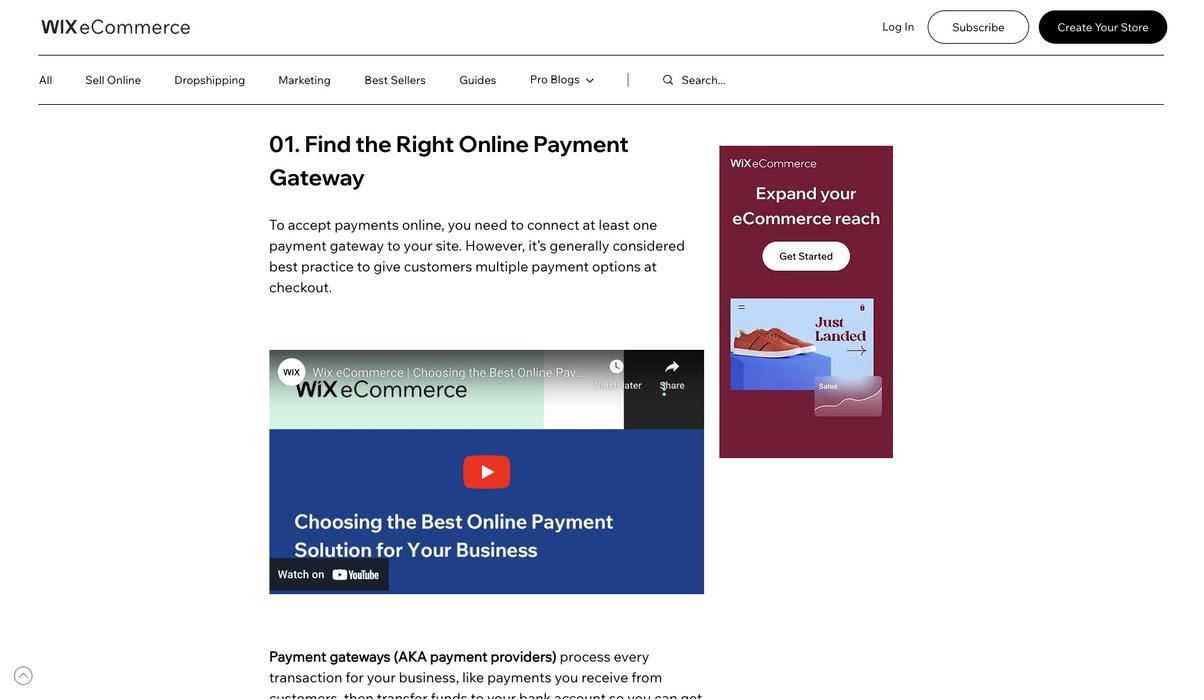 Task type: describe. For each thing, give the bounding box(es) containing it.
process every transaction for your business, like payments you receive from customers, then transfer funds to your bank account so you can g
[[269, 648, 705, 699]]

subscribe
[[952, 20, 1005, 34]]

the
[[355, 130, 392, 157]]

create your store link
[[1039, 10, 1167, 44]]

customers,
[[269, 689, 341, 699]]

gateway
[[330, 237, 384, 254]]

create your store
[[1057, 20, 1149, 34]]

1 vertical spatial at
[[644, 257, 657, 275]]

online inside 01. find the right online payment gateway
[[458, 130, 529, 157]]

your for manage
[[366, 55, 396, 73]]

sell online link
[[68, 66, 158, 94]]

right
[[396, 130, 454, 157]]

wix ecommerce expand your ecommerce reach image
[[719, 146, 893, 458]]

you inside the 'to accept payments online, you need to connect at least one payment gateway to your site. however, it's generally considered best practice to give customers multiple payment options at checkout.'
[[448, 216, 471, 233]]

sell
[[85, 73, 104, 87]]

can
[[654, 689, 677, 699]]

blogs
[[550, 72, 580, 86]]

payments inside process every transaction for your business, like payments you receive from customers, then transfer funds to your bank account so you can g
[[487, 669, 552, 686]]

all
[[39, 73, 52, 87]]

business,
[[399, 669, 459, 686]]

site.
[[436, 237, 462, 254]]

bank
[[519, 689, 551, 699]]

best
[[269, 257, 298, 275]]

payment gateways (aka payment providers)
[[269, 648, 560, 665]]

your inside the 'to accept payments online, you need to connect at least one payment gateway to your site. however, it's generally considered best practice to give customers multiple payment options at checkout.'
[[404, 237, 433, 254]]

marketing
[[278, 73, 331, 87]]

gateway
[[269, 163, 365, 191]]

Search... search field
[[681, 64, 809, 96]]

0 vertical spatial at
[[583, 216, 595, 233]]

to
[[269, 216, 285, 233]]

need
[[474, 216, 507, 233]]

sell online
[[85, 73, 141, 87]]

log in
[[882, 20, 914, 33]]

1 vertical spatial you
[[555, 669, 578, 686]]

to inside process every transaction for your business, like payments you receive from customers, then transfer funds to your bank account so you can g
[[471, 689, 484, 699]]

1 vertical spatial payment
[[269, 648, 326, 665]]

in
[[904, 20, 914, 33]]

create
[[1057, 20, 1092, 34]]

to down gateway
[[357, 257, 370, 275]]

online inside sell online link
[[107, 73, 141, 87]]

subscribe link
[[928, 10, 1029, 44]]

for
[[345, 669, 364, 686]]

0 horizontal spatial payment
[[269, 237, 327, 254]]

providers)
[[491, 648, 557, 665]]

manage your payments
[[311, 55, 463, 73]]

2 vertical spatial payment
[[430, 648, 488, 665]]

01.
[[269, 130, 300, 157]]



Task type: vqa. For each thing, say whether or not it's contained in the screenshot.
'process every transaction for your business, like payments you receive from customers, then transfer funds to your bank account so you can g'
yes



Task type: locate. For each thing, give the bounding box(es) containing it.
every
[[614, 648, 649, 665]]

find
[[305, 130, 351, 157]]

None search field
[[655, 64, 838, 96]]

1 vertical spatial payment
[[531, 257, 589, 275]]

sellers
[[391, 73, 426, 87]]

site element
[[513, 63, 596, 106]]

transfer
[[377, 689, 428, 699]]

guides link
[[442, 66, 513, 94]]

best sellers
[[364, 73, 426, 87]]

0 vertical spatial your
[[1095, 20, 1118, 34]]

0 horizontal spatial your
[[367, 669, 396, 686]]

to right need
[[511, 216, 524, 233]]

0 horizontal spatial you
[[448, 216, 471, 233]]

0 horizontal spatial payment
[[269, 648, 326, 665]]

log
[[882, 20, 902, 33]]

1 horizontal spatial online
[[458, 130, 529, 157]]

however,
[[465, 237, 525, 254]]

accept
[[288, 216, 331, 233]]

payment
[[533, 130, 629, 157], [269, 648, 326, 665]]

0 horizontal spatial your
[[366, 55, 396, 73]]

1 horizontal spatial payment
[[533, 130, 629, 157]]

online,
[[402, 216, 445, 233]]

to
[[511, 216, 524, 233], [387, 237, 401, 254], [357, 257, 370, 275], [471, 689, 484, 699]]

best
[[364, 73, 388, 87]]

practice
[[301, 257, 354, 275]]

gateways
[[330, 648, 391, 665]]

your
[[1095, 20, 1118, 34], [366, 55, 396, 73]]

dropshipping link
[[158, 66, 261, 94]]

marketing link
[[261, 66, 348, 94]]

(aka
[[394, 648, 427, 665]]

to up give
[[387, 237, 401, 254]]

payment down accept
[[269, 237, 327, 254]]

0 vertical spatial payments
[[334, 216, 399, 233]]

payments
[[334, 216, 399, 233], [487, 669, 552, 686]]

online down guides link
[[458, 130, 529, 157]]

considered
[[613, 237, 685, 254]]

transaction
[[269, 669, 342, 686]]

payment down site element
[[533, 130, 629, 157]]

pro
[[530, 72, 548, 86]]

funds
[[431, 689, 468, 699]]

payment up like
[[430, 648, 488, 665]]

0 horizontal spatial payments
[[334, 216, 399, 233]]

your for create
[[1095, 20, 1118, 34]]

2 horizontal spatial your
[[487, 689, 516, 699]]

01. find the right online payment gateway
[[269, 130, 633, 191]]

process
[[560, 648, 611, 665]]

1 horizontal spatial you
[[555, 669, 578, 686]]

your inside create your store link
[[1095, 20, 1118, 34]]

your right for
[[367, 669, 396, 686]]

online right sell on the left
[[107, 73, 141, 87]]

at
[[583, 216, 595, 233], [644, 257, 657, 275]]

like
[[462, 669, 484, 686]]

store
[[1121, 20, 1149, 34]]

2 horizontal spatial payment
[[531, 257, 589, 275]]

1 vertical spatial payments
[[487, 669, 552, 686]]

payment inside 01. find the right online payment gateway
[[533, 130, 629, 157]]

dropshipping
[[174, 73, 245, 87]]

guides
[[459, 73, 496, 87]]

least
[[599, 216, 630, 233]]

0 horizontal spatial online
[[107, 73, 141, 87]]

at down considered
[[644, 257, 657, 275]]

1 horizontal spatial payment
[[430, 648, 488, 665]]

all link
[[39, 66, 68, 94]]

1 vertical spatial your
[[367, 669, 396, 686]]

generally
[[549, 237, 609, 254]]

0 vertical spatial payment
[[533, 130, 629, 157]]

1 horizontal spatial your
[[404, 237, 433, 254]]

checkout.
[[269, 278, 332, 296]]

your left bank
[[487, 689, 516, 699]]

manage
[[311, 55, 363, 73]]

0 horizontal spatial at
[[583, 216, 595, 233]]

options
[[592, 257, 641, 275]]

1 horizontal spatial your
[[1095, 20, 1118, 34]]

it's
[[528, 237, 546, 254]]

payments inside the 'to accept payments online, you need to connect at least one payment gateway to your site. however, it's generally considered best practice to give customers multiple payment options at checkout.'
[[334, 216, 399, 233]]

0 vertical spatial you
[[448, 216, 471, 233]]

payments down providers)
[[487, 669, 552, 686]]

0 vertical spatial payment
[[269, 237, 327, 254]]

you down the from
[[627, 689, 651, 699]]

one
[[633, 216, 657, 233]]

0 vertical spatial online
[[107, 73, 141, 87]]

you up account
[[555, 669, 578, 686]]

payment up transaction
[[269, 648, 326, 665]]

payments
[[399, 55, 463, 73]]

give
[[373, 257, 401, 275]]

payment
[[269, 237, 327, 254], [531, 257, 589, 275], [430, 648, 488, 665]]

best sellers link
[[348, 66, 442, 94]]

1 horizontal spatial at
[[644, 257, 657, 275]]

connect
[[527, 216, 580, 233]]

multiple
[[475, 257, 528, 275]]

2 vertical spatial you
[[627, 689, 651, 699]]

your
[[404, 237, 433, 254], [367, 669, 396, 686], [487, 689, 516, 699]]

you up site. at left top
[[448, 216, 471, 233]]

so
[[609, 689, 624, 699]]

to down like
[[471, 689, 484, 699]]

to accept payments online, you need to connect at least one payment gateway to your site. however, it's generally considered best practice to give customers multiple payment options at checkout.
[[269, 216, 688, 296]]

receive
[[581, 669, 628, 686]]

you
[[448, 216, 471, 233], [555, 669, 578, 686], [627, 689, 651, 699]]

from
[[631, 669, 662, 686]]

log in link
[[879, 12, 917, 41]]

account
[[554, 689, 606, 699]]

customers
[[404, 257, 472, 275]]

1 vertical spatial your
[[366, 55, 396, 73]]

your down online,
[[404, 237, 433, 254]]

1 horizontal spatial payments
[[487, 669, 552, 686]]

2 horizontal spatial you
[[627, 689, 651, 699]]

payments up gateway
[[334, 216, 399, 233]]

2 vertical spatial your
[[487, 689, 516, 699]]

payment down generally
[[531, 257, 589, 275]]

at up generally
[[583, 216, 595, 233]]

0 vertical spatial your
[[404, 237, 433, 254]]

pro blogs
[[530, 72, 580, 86]]

1 vertical spatial online
[[458, 130, 529, 157]]

then
[[344, 689, 374, 699]]

online
[[107, 73, 141, 87], [458, 130, 529, 157]]



